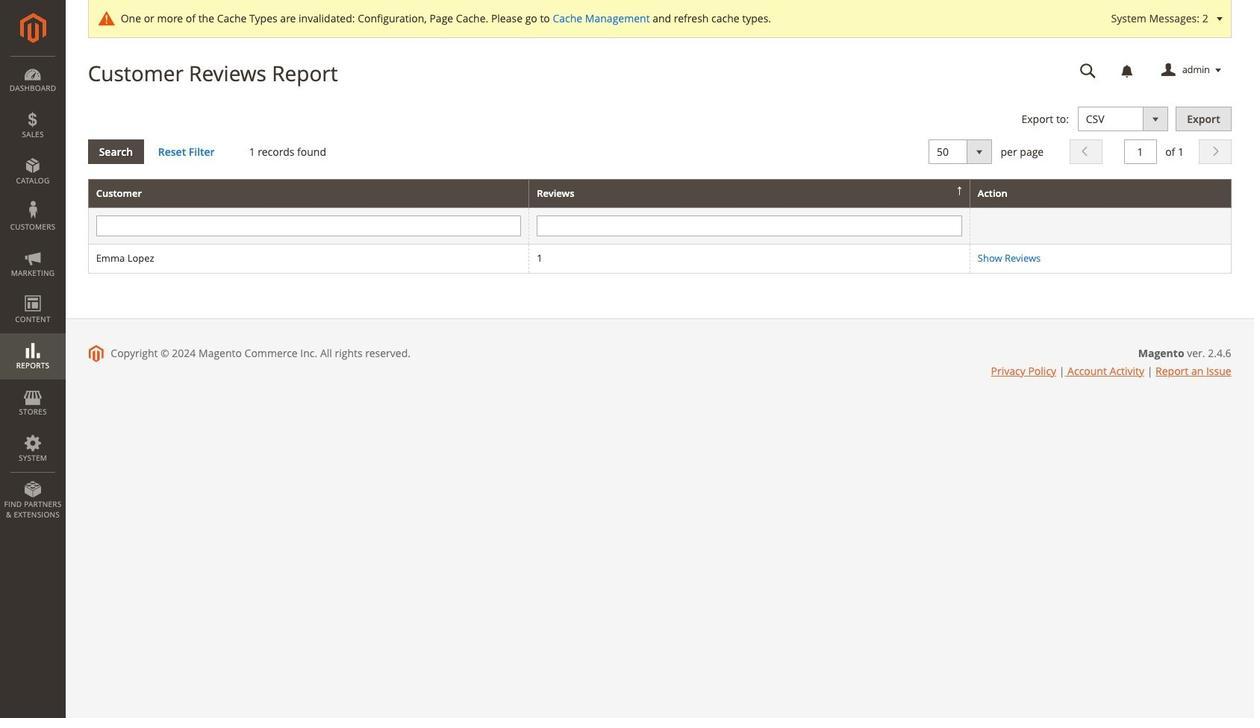 Task type: locate. For each thing, give the bounding box(es) containing it.
magento admin panel image
[[20, 13, 46, 43]]

None text field
[[1070, 57, 1107, 84], [537, 216, 962, 237], [1070, 57, 1107, 84], [537, 216, 962, 237]]

None text field
[[1124, 139, 1157, 164], [96, 216, 521, 237], [1124, 139, 1157, 164], [96, 216, 521, 237]]

menu bar
[[0, 56, 66, 528]]



